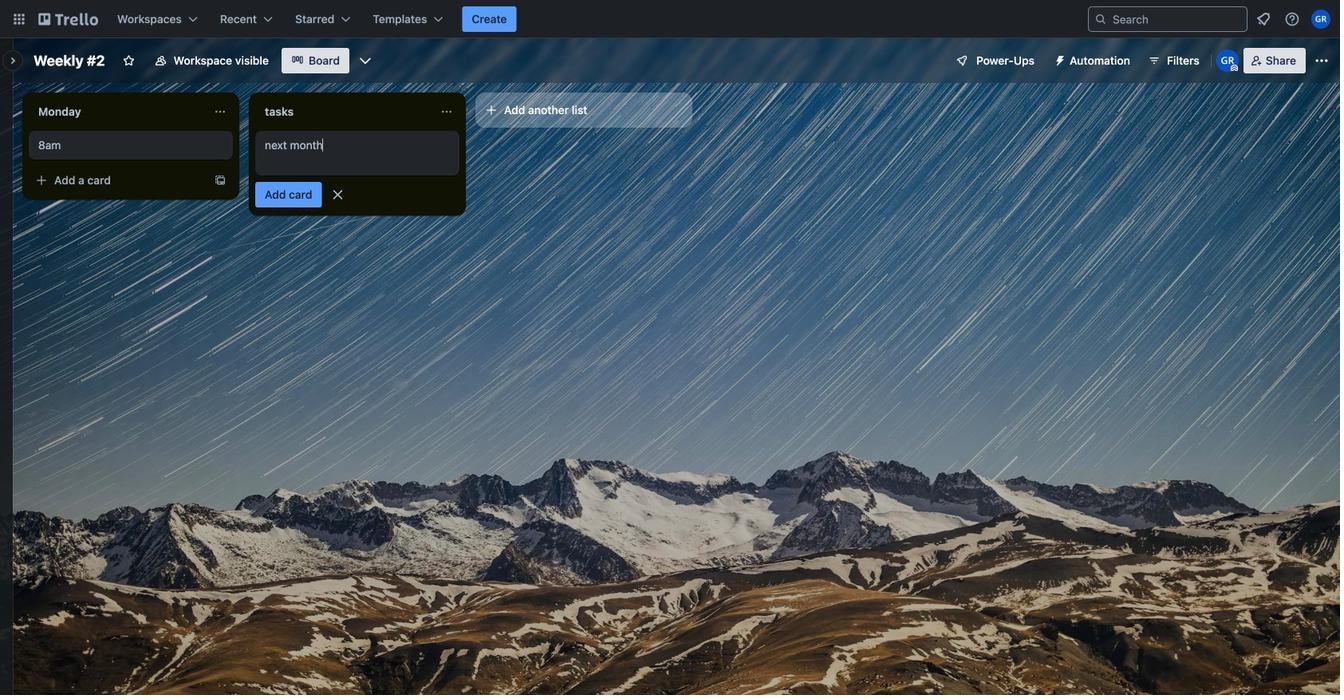 Task type: vqa. For each thing, say whether or not it's contained in the screenshot.
Board Name 'TEXT BOX' on the left top
yes



Task type: locate. For each thing, give the bounding box(es) containing it.
greg robinson (gregrobinson96) image down the search "field"
[[1217, 49, 1239, 72]]

greg robinson (gregrobinson96) image
[[1312, 10, 1331, 29], [1217, 49, 1239, 72]]

create from template… image
[[214, 174, 227, 187]]

back to home image
[[38, 6, 98, 32]]

greg robinson (gregrobinson96) image right open information menu image
[[1312, 10, 1331, 29]]

None text field
[[255, 99, 434, 125]]

1 vertical spatial greg robinson (gregrobinson96) image
[[1217, 49, 1239, 72]]

search image
[[1095, 13, 1108, 26]]

0 vertical spatial greg robinson (gregrobinson96) image
[[1312, 10, 1331, 29]]

this member is an admin of this board. image
[[1231, 65, 1238, 72]]

show menu image
[[1314, 53, 1330, 69]]

0 notifications image
[[1255, 10, 1274, 29]]

1 horizontal spatial greg robinson (gregrobinson96) image
[[1312, 10, 1331, 29]]

None text field
[[29, 99, 208, 125]]

greg robinson (gregrobinson96) image inside "primary" element
[[1312, 10, 1331, 29]]

star or unstar board image
[[123, 54, 135, 67]]

customize views image
[[358, 53, 374, 69]]

open information menu image
[[1285, 11, 1301, 27]]



Task type: describe. For each thing, give the bounding box(es) containing it.
Board name text field
[[26, 48, 113, 73]]

0 horizontal spatial greg robinson (gregrobinson96) image
[[1217, 49, 1239, 72]]

Enter a title for this card… text field
[[255, 131, 460, 176]]

sm image
[[1048, 48, 1070, 70]]

cancel image
[[330, 187, 346, 203]]

primary element
[[0, 0, 1341, 38]]

Search field
[[1108, 8, 1247, 30]]



